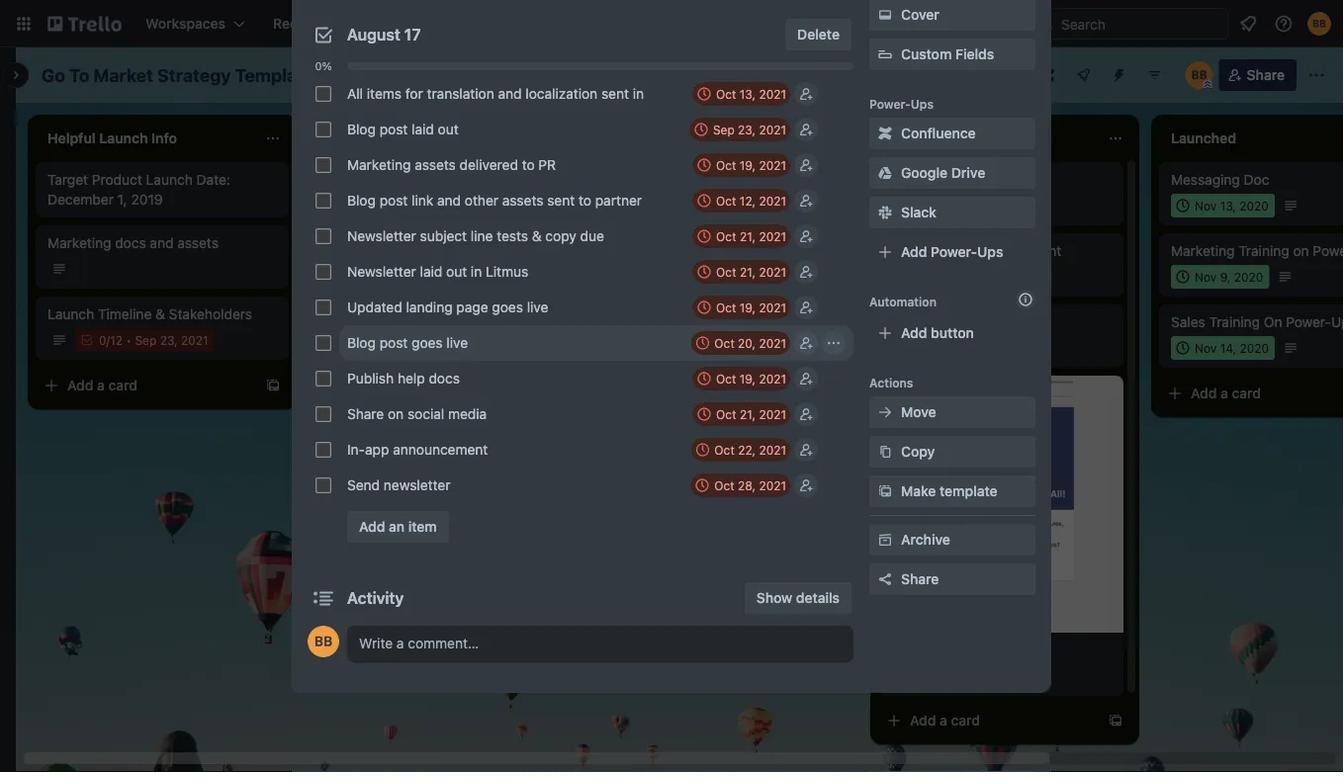 Task type: vqa. For each thing, say whether or not it's contained in the screenshot.
rubyanndersson (rubyanndersson) image
no



Task type: describe. For each thing, give the bounding box(es) containing it.
0 vertical spatial docs
[[115, 235, 146, 251]]

add power-ups
[[902, 244, 1004, 260]]

oct 13, 2021 button
[[693, 82, 791, 106]]

2020 for social
[[959, 199, 988, 213]]

0 / 12 • sep 23, 2021
[[99, 334, 208, 347]]

go to market strategy template
[[42, 64, 314, 86]]

oct 12, 2021 button
[[693, 189, 791, 213]]

custom fields button
[[870, 45, 1036, 64]]

oct for and
[[717, 194, 737, 208]]

1 vertical spatial ups
[[978, 244, 1004, 260]]

button
[[931, 325, 975, 341]]

0 vertical spatial in
[[633, 86, 644, 102]]

12,
[[740, 194, 756, 208]]

3
[[363, 290, 371, 304]]

3 oct 19, 2021 from the top
[[716, 372, 787, 386]]

move
[[902, 404, 937, 421]]

a for the add a card button under 0 / 12 • sep 23, 2021
[[97, 378, 105, 394]]

share on social media
[[347, 406, 487, 423]]

delete link
[[786, 19, 852, 50]]

0 vertical spatial assets
[[415, 157, 456, 173]]

2021 for in
[[759, 265, 787, 279]]

1 horizontal spatial live
[[527, 299, 549, 316]]

date:
[[197, 172, 230, 188]]

social
[[408, 406, 445, 423]]

3 19, from the top
[[740, 372, 756, 386]]

add a card for the add a card button underneath nov 14, 2020 at the right top
[[1192, 385, 1262, 402]]

marketing training on powe
[[1172, 243, 1344, 259]]

0 vertical spatial goes
[[492, 299, 523, 316]]

2019
[[131, 192, 163, 208]]

newsletter for newsletter laid out in litmus
[[347, 264, 416, 280]]

1 horizontal spatial bob builder (bobbuilder40) image
[[1186, 61, 1214, 89]]

oct for live
[[715, 336, 735, 350]]

0 horizontal spatial &
[[155, 306, 165, 323]]

fix alignment issue on /pricing
[[329, 172, 522, 188]]

due
[[581, 228, 605, 244]]

2 vertical spatial and
[[150, 235, 174, 251]]

sm image for google drive
[[876, 163, 896, 183]]

gather
[[610, 172, 653, 188]]

Jul 23, 2020 checkbox
[[891, 336, 990, 360]]

/pricing
[[474, 172, 522, 188]]

0 horizontal spatial ups
[[911, 97, 934, 111]]

litmus
[[486, 264, 529, 280]]

link
[[412, 192, 434, 209]]

Newsletter laid out in Litmus checkbox
[[316, 264, 332, 280]]

show
[[757, 590, 793, 607]]

on inside august 17 group
[[388, 406, 404, 423]]

2020 for in-
[[955, 341, 985, 355]]

delivered
[[460, 157, 519, 173]]

copy
[[546, 228, 577, 244]]

2021 for goes
[[759, 301, 787, 315]]

subject
[[420, 228, 467, 244]]

move link
[[870, 397, 1036, 429]]

marketing inside update assorted references on existing marketing pages
[[382, 263, 445, 279]]

promotion
[[933, 172, 998, 188]]

& inside august 17 group
[[532, 228, 542, 244]]

line
[[471, 228, 493, 244]]

Send newsletter checkbox
[[316, 478, 332, 494]]

item
[[409, 519, 437, 535]]

Updated landing page goes live checkbox
[[316, 300, 332, 316]]

sep inside button
[[713, 123, 735, 137]]

Jul 31, 2020 checkbox
[[891, 665, 989, 689]]

2021 inside button
[[759, 479, 787, 493]]

2021 for and
[[759, 194, 787, 208]]

2020 for messaging
[[1240, 199, 1270, 213]]

blog post - announcement link
[[891, 241, 1112, 261]]

august
[[347, 25, 401, 44]]

marketing for marketing training on powe
[[1172, 243, 1236, 259]]

template
[[940, 483, 998, 500]]

post for -
[[923, 243, 951, 259]]

oct for goes
[[716, 301, 737, 315]]

oct 21, 2021 button for &
[[693, 225, 791, 248]]

doc
[[1245, 172, 1270, 188]]

publish help docs
[[347, 371, 460, 387]]

app
[[908, 314, 934, 331]]

media
[[448, 406, 487, 423]]

a for the add a card button under jul 31, 2020
[[940, 713, 948, 729]]

marketing for marketing assets delivered to pr
[[347, 157, 411, 173]]

0 horizontal spatial power-
[[870, 97, 911, 111]]

custom
[[902, 46, 952, 62]]

Blog post laid out checkbox
[[316, 122, 332, 138]]

search image
[[1039, 16, 1055, 32]]

2020 inside checkbox
[[954, 670, 983, 684]]

on inside 'link'
[[1294, 243, 1310, 259]]

launch timeline & stakeholders link
[[48, 305, 277, 325]]

sm image for move
[[876, 403, 896, 423]]

customize views image
[[493, 65, 513, 85]]

Nov 9, 2020 checkbox
[[1172, 265, 1270, 289]]

3 oct 19, 2021 button from the top
[[693, 367, 791, 391]]

primary element
[[0, 0, 1344, 48]]

in-app announcement
[[891, 314, 1035, 331]]

card for the add a card button underneath nov 14, 2020 at the right top
[[1233, 385, 1262, 402]]

1 vertical spatial laid
[[420, 264, 443, 280]]

blog for blog post link and other assets sent to partner
[[347, 192, 376, 209]]

sm image for confluence
[[876, 124, 896, 144]]

Board name text field
[[32, 59, 324, 91]]

1 vertical spatial out
[[446, 264, 467, 280]]

blog for blog post goes live
[[347, 335, 376, 351]]

slack
[[902, 204, 937, 221]]

19, for live
[[740, 301, 756, 315]]

board link
[[399, 59, 484, 91]]

Aug 21, 2020 checkbox
[[891, 194, 994, 218]]

sm image for slack
[[876, 203, 896, 223]]

sent for in
[[602, 86, 629, 102]]

oct inside button
[[715, 479, 735, 493]]

customer
[[657, 172, 717, 188]]

add a card for the add a card button under 0 / 12 • sep 23, 2021
[[67, 378, 138, 394]]

references
[[439, 243, 507, 259]]

newsletter for newsletter subject line tests & copy due
[[347, 228, 416, 244]]

Nov 13, 2020 checkbox
[[1172, 194, 1276, 218]]

oct 20, 2021
[[715, 336, 787, 350]]

2020 for sales
[[1241, 341, 1270, 355]]

google drive
[[902, 165, 986, 181]]

docs inside august 17 group
[[429, 371, 460, 387]]

blog for blog post laid out
[[347, 121, 376, 138]]

12
[[110, 334, 123, 347]]

translation
[[427, 86, 495, 102]]

archive link
[[870, 525, 1036, 556]]

sales training on power-up link
[[1172, 313, 1344, 333]]

post for laid
[[380, 121, 408, 138]]

on right 'issue'
[[454, 172, 470, 188]]

aug
[[914, 199, 936, 213]]

to
[[69, 64, 90, 86]]

sm image inside august 17 group
[[824, 334, 844, 353]]

make template
[[902, 483, 998, 500]]

add a card button down nov 14, 2020 at the right top
[[1160, 378, 1344, 410]]

timeline
[[98, 306, 152, 323]]

oct 28, 2021
[[715, 479, 787, 493]]

board
[[433, 67, 472, 83]]

23, for jul
[[934, 341, 952, 355]]

messaging doc link
[[1172, 170, 1344, 190]]

0 vertical spatial and
[[498, 86, 522, 102]]

13, for nov
[[1221, 199, 1237, 213]]

messaging
[[1172, 172, 1241, 188]]

0 vertical spatial announcement
[[965, 243, 1062, 259]]

marketing docs and assets link
[[48, 234, 277, 253]]

landing
[[406, 299, 453, 316]]

copy link
[[870, 436, 1036, 468]]

in-app announcement
[[347, 442, 488, 458]]

social promotion
[[891, 172, 998, 188]]

help
[[398, 371, 425, 387]]

cover
[[902, 6, 940, 23]]

target
[[48, 172, 88, 188]]

announcement
[[393, 442, 488, 458]]

social
[[891, 172, 929, 188]]

13, for oct
[[740, 87, 756, 101]]

oct 21, 2021 button for litmus
[[693, 260, 791, 284]]

add a card button down jul 31, 2020
[[879, 706, 1101, 737]]

21, inside checkbox
[[940, 199, 956, 213]]

alignment
[[350, 172, 413, 188]]

updated
[[347, 299, 403, 316]]

0 horizontal spatial sep
[[135, 334, 157, 347]]

all items for translation and localization sent in
[[347, 86, 644, 102]]

delete
[[798, 26, 840, 43]]

aug 21, 2020
[[914, 199, 988, 213]]

28,
[[738, 479, 756, 493]]

/ for 12
[[106, 334, 110, 347]]

august 17 group
[[308, 76, 854, 504]]

1 vertical spatial in
[[471, 264, 482, 280]]

/ for 3
[[360, 290, 363, 304]]

add power-ups link
[[870, 237, 1036, 268]]

nov for sales
[[1196, 341, 1218, 355]]

1 vertical spatial announcement
[[938, 314, 1035, 331]]

activity
[[347, 589, 404, 608]]

nov for messaging
[[1196, 199, 1218, 213]]

details
[[797, 590, 840, 607]]

card for the add a card button underneath landing
[[389, 334, 419, 350]]

jul 31, 2020
[[914, 670, 983, 684]]

21, for share on social media
[[740, 408, 756, 422]]

add a card button down landing
[[317, 327, 538, 358]]

marketing for marketing docs and assets
[[48, 235, 111, 251]]

confluence
[[902, 125, 976, 142]]

2021 for out
[[759, 123, 787, 137]]

2020 for marketing
[[1235, 270, 1264, 284]]

19, for pr
[[740, 158, 756, 172]]

Publish help docs checkbox
[[316, 371, 332, 387]]

Blog post goes live checkbox
[[316, 336, 332, 351]]

add a card button down 0 / 12 • sep 23, 2021
[[36, 370, 257, 402]]

Marketing assets delivered to PR checkbox
[[316, 157, 332, 173]]

create from template… image
[[265, 378, 281, 394]]

0 horizontal spatial 23,
[[160, 334, 178, 347]]

bob builder (bobbuilder40) image
[[1308, 12, 1332, 36]]

launch inside target product launch date: december 1, 2019
[[146, 172, 193, 188]]



Task type: locate. For each thing, give the bounding box(es) containing it.
automation
[[870, 295, 937, 309]]

2021
[[759, 87, 787, 101], [759, 123, 787, 137], [759, 158, 787, 172], [759, 194, 787, 208], [759, 230, 787, 243], [759, 265, 787, 279], [759, 301, 787, 315], [181, 334, 208, 347], [759, 336, 787, 350], [759, 372, 787, 386], [759, 408, 787, 422], [759, 443, 787, 457], [759, 479, 787, 493]]

3 sm image from the top
[[876, 403, 896, 423]]

in right localization
[[633, 86, 644, 102]]

actions
[[870, 376, 914, 390]]

1 vertical spatial power-
[[931, 244, 978, 260]]

sm image for cover
[[876, 5, 896, 25]]

sm image for copy
[[876, 442, 896, 462]]

share inside august 17 group
[[347, 406, 384, 423]]

oct 19, 2021 down oct 20, 2021
[[716, 372, 787, 386]]

1 horizontal spatial 23,
[[738, 123, 756, 137]]

sm image for archive
[[876, 530, 896, 550]]

launch up 2019
[[146, 172, 193, 188]]

partner
[[596, 192, 642, 209]]

oct 19, 2021
[[716, 158, 787, 172], [716, 301, 787, 315], [716, 372, 787, 386]]

copy
[[902, 444, 936, 460]]

goes down landing
[[412, 335, 443, 351]]

google
[[902, 165, 948, 181]]

messaging doc
[[1172, 172, 1270, 188]]

0 vertical spatial laid
[[412, 121, 434, 138]]

0 vertical spatial share
[[1248, 67, 1286, 83]]

live
[[527, 299, 549, 316], [447, 335, 468, 351]]

0 vertical spatial /
[[360, 290, 363, 304]]

All items for translation and localization sent in checkbox
[[316, 86, 332, 102]]

share down the archive
[[902, 572, 940, 588]]

oct for translation
[[716, 87, 737, 101]]

0 horizontal spatial share button
[[870, 564, 1036, 596]]

0 horizontal spatial launch
[[48, 306, 94, 323]]

1 vertical spatial 13,
[[1221, 199, 1237, 213]]

3 nov from the top
[[1196, 341, 1218, 355]]

nov
[[1196, 199, 1218, 213], [1196, 270, 1218, 284], [1196, 341, 1218, 355]]

announcement up jul 23, 2020
[[938, 314, 1035, 331]]

1 horizontal spatial to
[[579, 192, 592, 209]]

1 horizontal spatial goes
[[492, 299, 523, 316]]

december
[[48, 192, 114, 208]]

august 17
[[347, 25, 421, 44]]

add a card down updated
[[348, 334, 419, 350]]

2021 for media
[[759, 408, 787, 422]]

and down 2019
[[150, 235, 174, 251]]

0 horizontal spatial to
[[522, 157, 535, 173]]

calendar power-up image
[[933, 66, 949, 82]]

bob builder (bobbuilder40) image
[[1186, 61, 1214, 89], [308, 626, 339, 658]]

docs down 1,
[[115, 235, 146, 251]]

2 newsletter from the top
[[347, 264, 416, 280]]

0 left 3
[[352, 290, 360, 304]]

0 vertical spatial sep
[[713, 123, 735, 137]]

card for the add a card button below oct 12, 2021 "button"
[[671, 235, 700, 251]]

create from template… image
[[1108, 714, 1124, 729]]

2 vertical spatial nov
[[1196, 341, 1218, 355]]

sent for to
[[548, 192, 575, 209]]

oct 19, 2021 button up oct 20, 2021 button at the right top of the page
[[693, 296, 791, 320]]

a down 0 / 12 • sep 23, 2021
[[97, 378, 105, 394]]

laid down for
[[412, 121, 434, 138]]

oct 21, 2021 for &
[[717, 230, 787, 243]]

card down jul 31, 2020
[[952, 713, 981, 729]]

jul for jul 31, 2020
[[914, 670, 931, 684]]

21, for newsletter laid out in litmus
[[740, 265, 756, 279]]

in- for app
[[891, 314, 908, 331]]

share
[[1248, 67, 1286, 83], [347, 406, 384, 423], [902, 572, 940, 588]]

1 horizontal spatial share button
[[1220, 59, 1297, 91]]

training for sales
[[1210, 314, 1261, 331]]

sm image inside cover link
[[876, 5, 896, 25]]

all
[[347, 86, 363, 102]]

2020 down in-app announcement
[[955, 341, 985, 355]]

post for goes
[[380, 335, 408, 351]]

1 jul from the top
[[914, 341, 931, 355]]

card down •
[[108, 378, 138, 394]]

Search field
[[1055, 9, 1228, 39]]

in- down automation
[[891, 314, 908, 331]]

1 vertical spatial oct 19, 2021 button
[[693, 296, 791, 320]]

oct 21, 2021
[[717, 230, 787, 243], [717, 265, 787, 279], [717, 408, 787, 422]]

oct 19, 2021 for live
[[716, 301, 787, 315]]

blog down slack
[[891, 243, 919, 259]]

1 vertical spatial bob builder (bobbuilder40) image
[[308, 626, 339, 658]]

oct 19, 2021 button down oct 20, 2021 button at the right top of the page
[[693, 367, 791, 391]]

ups right -
[[978, 244, 1004, 260]]

on up the litmus
[[510, 243, 526, 259]]

sm image for make template
[[876, 482, 896, 502]]

/
[[360, 290, 363, 304], [106, 334, 110, 347]]

2 19, from the top
[[740, 301, 756, 315]]

newsletter up 3
[[347, 264, 416, 280]]

ups
[[911, 97, 934, 111], [978, 244, 1004, 260]]

a down nov 14, 2020 checkbox at top right
[[1221, 385, 1229, 402]]

localization
[[526, 86, 598, 102]]

out down references
[[446, 264, 467, 280]]

sm image
[[876, 5, 896, 25], [876, 203, 896, 223], [876, 403, 896, 423], [876, 530, 896, 550]]

1 horizontal spatial in-
[[891, 314, 908, 331]]

0 vertical spatial 0
[[352, 290, 360, 304]]

2021 inside "button"
[[759, 194, 787, 208]]

2020 right 9,
[[1235, 270, 1264, 284]]

1 vertical spatial sent
[[548, 192, 575, 209]]

page
[[457, 299, 489, 316]]

0 vertical spatial oct 19, 2021 button
[[693, 153, 791, 177]]

social promotion link
[[891, 170, 1112, 190]]

to left partner
[[579, 192, 592, 209]]

a for the add a card button underneath nov 14, 2020 at the right top
[[1221, 385, 1229, 402]]

power- down aug 21, 2020
[[931, 244, 978, 260]]

launch
[[146, 172, 193, 188], [48, 306, 94, 323]]

2 horizontal spatial power-
[[1287, 314, 1332, 331]]

marketing down assorted
[[382, 263, 445, 279]]

1 horizontal spatial docs
[[429, 371, 460, 387]]

0 vertical spatial oct 19, 2021
[[716, 158, 787, 172]]

3 oct 21, 2021 button from the top
[[693, 403, 791, 427]]

23,
[[738, 123, 756, 137], [160, 334, 178, 347], [934, 341, 952, 355]]

switch to… image
[[14, 14, 34, 34]]

add button
[[902, 325, 975, 341]]

1 sm image from the top
[[876, 5, 896, 25]]

1 vertical spatial assets
[[503, 192, 544, 209]]

add a card for the add a card button underneath landing
[[348, 334, 419, 350]]

sales training on power-up
[[1172, 314, 1344, 331]]

blog post goes live
[[347, 335, 468, 351]]

card for the add a card button under jul 31, 2020
[[952, 713, 981, 729]]

2021 for tests
[[759, 230, 787, 243]]

Nov 14, 2020 checkbox
[[1172, 336, 1276, 360]]

1 vertical spatial launch
[[48, 306, 94, 323]]

1 vertical spatial docs
[[429, 371, 460, 387]]

update assorted references on existing marketing pages link
[[329, 241, 558, 281]]

1 horizontal spatial sep
[[713, 123, 735, 137]]

template
[[235, 64, 314, 86]]

21,
[[940, 199, 956, 213], [740, 230, 756, 243], [740, 265, 756, 279], [740, 408, 756, 422]]

1 horizontal spatial &
[[532, 228, 542, 244]]

power- right on
[[1287, 314, 1332, 331]]

2 jul from the top
[[914, 670, 931, 684]]

assets down /pricing
[[503, 192, 544, 209]]

0 horizontal spatial share
[[347, 406, 384, 423]]

live down updated landing page goes live
[[447, 335, 468, 351]]

go
[[42, 64, 65, 86]]

2 sm image from the top
[[876, 203, 896, 223]]

2 oct 21, 2021 button from the top
[[693, 260, 791, 284]]

2021 for translation
[[759, 87, 787, 101]]

0 horizontal spatial 13,
[[740, 87, 756, 101]]

0 for 0 / 3
[[352, 290, 360, 304]]

1 newsletter from the top
[[347, 228, 416, 244]]

on
[[454, 172, 470, 188], [510, 243, 526, 259], [1294, 243, 1310, 259], [388, 406, 404, 423]]

training inside 'link'
[[1239, 243, 1290, 259]]

1 vertical spatial newsletter
[[347, 264, 416, 280]]

oct for tests
[[717, 230, 737, 243]]

card down nov 14, 2020 at the right top
[[1233, 385, 1262, 402]]

0 for 0 / 12 • sep 23, 2021
[[99, 334, 106, 347]]

existing
[[329, 263, 378, 279]]

2 nov from the top
[[1196, 270, 1218, 284]]

0 horizontal spatial docs
[[115, 235, 146, 251]]

nov left 9,
[[1196, 270, 1218, 284]]

marketing down blog post laid out
[[347, 157, 411, 173]]

jul
[[914, 341, 931, 355], [914, 670, 931, 684]]

1 vertical spatial share button
[[870, 564, 1036, 596]]

1 oct 21, 2021 button from the top
[[693, 225, 791, 248]]

2 vertical spatial oct 19, 2021
[[716, 372, 787, 386]]

post for link
[[380, 192, 408, 209]]

19, down the 20,
[[740, 372, 756, 386]]

1 vertical spatial 19,
[[740, 301, 756, 315]]

oct 19, 2021 for pr
[[716, 158, 787, 172]]

oct 19, 2021 up oct 12, 2021
[[716, 158, 787, 172]]

sm image inside copy link
[[876, 442, 896, 462]]

0 notifications image
[[1237, 12, 1261, 36]]

sm image inside make template link
[[876, 482, 896, 502]]

2 horizontal spatial and
[[498, 86, 522, 102]]

0 vertical spatial power-
[[870, 97, 911, 111]]

0 vertical spatial &
[[532, 228, 542, 244]]

sm image left cover
[[876, 5, 896, 25]]

Write a comment text field
[[347, 626, 854, 662]]

1 vertical spatial in-
[[347, 442, 365, 458]]

gather customer quotes/testimonials link
[[610, 170, 839, 210]]

2 oct 19, 2021 button from the top
[[693, 296, 791, 320]]

sm image left copy at the right of page
[[876, 442, 896, 462]]

launch left timeline
[[48, 306, 94, 323]]

1 horizontal spatial ups
[[978, 244, 1004, 260]]

0 horizontal spatial bob builder (bobbuilder40) image
[[308, 626, 339, 658]]

oct inside "button"
[[717, 194, 737, 208]]

2020 inside option
[[1235, 270, 1264, 284]]

on inside update assorted references on existing marketing pages
[[510, 243, 526, 259]]

0 vertical spatial out
[[438, 121, 459, 138]]

0 vertical spatial share button
[[1220, 59, 1297, 91]]

1 vertical spatial oct 21, 2021 button
[[693, 260, 791, 284]]

publish
[[347, 371, 394, 387]]

2 vertical spatial assets
[[177, 235, 219, 251]]

1 vertical spatial share
[[347, 406, 384, 423]]

newsletter
[[347, 228, 416, 244], [347, 264, 416, 280]]

archive
[[902, 532, 951, 548]]

post left -
[[923, 243, 951, 259]]

powe
[[1314, 243, 1344, 259]]

nov for marketing
[[1196, 270, 1218, 284]]

newsletter up existing
[[347, 228, 416, 244]]

1 vertical spatial &
[[155, 306, 165, 323]]

1 oct 21, 2021 from the top
[[717, 230, 787, 243]]

add a card
[[629, 235, 700, 251], [348, 334, 419, 350], [67, 378, 138, 394], [1192, 385, 1262, 402], [911, 713, 981, 729]]

share for share button to the top
[[1248, 67, 1286, 83]]

17
[[405, 25, 421, 44]]

2 horizontal spatial assets
[[503, 192, 544, 209]]

2021 for live
[[759, 336, 787, 350]]

2021 for to
[[759, 158, 787, 172]]

announcement
[[965, 243, 1062, 259], [938, 314, 1035, 331]]

goes
[[492, 299, 523, 316], [412, 335, 443, 351]]

nov 13, 2020
[[1196, 199, 1270, 213]]

add a card button down oct 12, 2021 "button"
[[598, 228, 819, 259]]

23, inside button
[[738, 123, 756, 137]]

14,
[[1221, 341, 1237, 355]]

sm image left slack
[[876, 203, 896, 223]]

nov inside nov 13, 2020 checkbox
[[1196, 199, 1218, 213]]

nov down messaging
[[1196, 199, 1218, 213]]

card
[[671, 235, 700, 251], [389, 334, 419, 350], [108, 378, 138, 394], [1233, 385, 1262, 402], [952, 713, 981, 729]]

1 vertical spatial goes
[[412, 335, 443, 351]]

blog down all
[[347, 121, 376, 138]]

open information menu image
[[1275, 14, 1295, 34]]

2 vertical spatial oct 21, 2021 button
[[693, 403, 791, 427]]

show details link
[[745, 583, 852, 615]]

assets down target product launch date: december 1, 2019 link
[[177, 235, 219, 251]]

goes right page
[[492, 299, 523, 316]]

2020 down messaging doc link
[[1240, 199, 1270, 213]]

pr
[[539, 157, 556, 173]]

sm image
[[876, 124, 896, 144], [876, 163, 896, 183], [824, 334, 844, 353], [876, 442, 896, 462], [876, 482, 896, 502]]

1 vertical spatial live
[[447, 335, 468, 351]]

13, inside checkbox
[[1221, 199, 1237, 213]]

on left social
[[388, 406, 404, 423]]

sm image left google
[[876, 163, 896, 183]]

drive
[[952, 165, 986, 181]]

sm image down power-ups
[[876, 124, 896, 144]]

sm image right oct 20, 2021
[[824, 334, 844, 353]]

1 oct 19, 2021 from the top
[[716, 158, 787, 172]]

0 vertical spatial newsletter
[[347, 228, 416, 244]]

live down the litmus
[[527, 299, 549, 316]]

1 horizontal spatial assets
[[415, 157, 456, 173]]

sep right •
[[135, 334, 157, 347]]

show menu image
[[1307, 65, 1327, 85]]

In-app announcement checkbox
[[316, 442, 332, 458]]

in down references
[[471, 264, 482, 280]]

marketing inside 'link'
[[1172, 243, 1236, 259]]

nov inside nov 9, 2020 option
[[1196, 270, 1218, 284]]

blog for blog post - announcement
[[891, 243, 919, 259]]

&
[[532, 228, 542, 244], [155, 306, 165, 323]]

strategy
[[157, 64, 231, 86]]

post down the items
[[380, 121, 408, 138]]

0 vertical spatial oct 21, 2021
[[717, 230, 787, 243]]

share left 'show menu' icon
[[1248, 67, 1286, 83]]

1 horizontal spatial sent
[[602, 86, 629, 102]]

post up publish help docs
[[380, 335, 408, 351]]

None checkbox
[[891, 265, 989, 289]]

oct for in
[[717, 265, 737, 279]]

2 oct 19, 2021 from the top
[[716, 301, 787, 315]]

card down quotes/testimonials
[[671, 235, 700, 251]]

sm image inside move link
[[876, 403, 896, 423]]

blog up the publish
[[347, 335, 376, 351]]

blog down alignment
[[347, 192, 376, 209]]

4 sm image from the top
[[876, 530, 896, 550]]

0 horizontal spatial goes
[[412, 335, 443, 351]]

0 horizontal spatial 0
[[99, 334, 106, 347]]

nov inside nov 14, 2020 checkbox
[[1196, 341, 1218, 355]]

0 horizontal spatial live
[[447, 335, 468, 351]]

a for the add a card button below oct 12, 2021 "button"
[[659, 235, 667, 251]]

0 horizontal spatial and
[[150, 235, 174, 251]]

oct for to
[[716, 158, 737, 172]]

jul inside option
[[914, 341, 931, 355]]

add a card for the add a card button under jul 31, 2020
[[911, 713, 981, 729]]

docs
[[115, 235, 146, 251], [429, 371, 460, 387]]

0 vertical spatial oct 21, 2021 button
[[693, 225, 791, 248]]

1
[[1044, 670, 1050, 684]]

1 horizontal spatial /
[[360, 290, 363, 304]]

2 horizontal spatial 23,
[[934, 341, 952, 355]]

a down quotes/testimonials
[[659, 235, 667, 251]]

updated landing page goes live
[[347, 299, 549, 316]]

oct 22, 2021
[[715, 443, 787, 457]]

21, for newsletter subject line tests & copy due
[[740, 230, 756, 243]]

send
[[347, 478, 380, 494]]

0 vertical spatial launch
[[146, 172, 193, 188]]

in- right the in-app announcement checkbox
[[347, 442, 365, 458]]

add a card for the add a card button below oct 12, 2021 "button"
[[629, 235, 700, 251]]

custom fields
[[902, 46, 995, 62]]

2 oct 21, 2021 from the top
[[717, 265, 787, 279]]

1 horizontal spatial in
[[633, 86, 644, 102]]

1 horizontal spatial and
[[437, 192, 461, 209]]

19, up 12,
[[740, 158, 756, 172]]

pages
[[449, 263, 488, 279]]

share down the publish
[[347, 406, 384, 423]]

13, down messaging doc
[[1221, 199, 1237, 213]]

a down updated
[[378, 334, 386, 350]]

2 vertical spatial oct 21, 2021
[[717, 408, 787, 422]]

oct for media
[[717, 408, 737, 422]]

training up nov 14, 2020 at the right top
[[1210, 314, 1261, 331]]

23, for sep
[[738, 123, 756, 137]]

a down 31,
[[940, 713, 948, 729]]

fields
[[956, 46, 995, 62]]

1 horizontal spatial launch
[[146, 172, 193, 188]]

assets inside marketing docs and assets link
[[177, 235, 219, 251]]

share button down archive link
[[870, 564, 1036, 596]]

stakeholders
[[169, 306, 252, 323]]

0 horizontal spatial in
[[471, 264, 482, 280]]

in- for app
[[347, 442, 365, 458]]

13, inside button
[[740, 87, 756, 101]]

2 vertical spatial share
[[902, 572, 940, 588]]

Blog post link and other assets sent to partner checkbox
[[316, 193, 332, 209]]

nov 14, 2020
[[1196, 341, 1270, 355]]

1 vertical spatial nov
[[1196, 270, 1218, 284]]

oct 19, 2021 button for pr
[[693, 153, 791, 177]]

1 vertical spatial oct 21, 2021
[[717, 265, 787, 279]]

marketing training on powe link
[[1172, 241, 1344, 261]]

23, inside option
[[934, 341, 952, 355]]

add an item
[[359, 519, 437, 535]]

3 oct 21, 2021 from the top
[[717, 408, 787, 422]]

jul inside checkbox
[[914, 670, 931, 684]]

1 vertical spatial and
[[437, 192, 461, 209]]

sales
[[1172, 314, 1206, 331]]

1 horizontal spatial 0
[[352, 290, 360, 304]]

workspace visible image
[[372, 67, 387, 83]]

sm image down actions on the right of page
[[876, 403, 896, 423]]

oct 21, 2021 for litmus
[[717, 265, 787, 279]]

on
[[1265, 314, 1283, 331]]

Newsletter subject line tests & copy due checkbox
[[316, 229, 332, 244]]

in-
[[891, 314, 908, 331], [347, 442, 365, 458]]

0 vertical spatial jul
[[914, 341, 931, 355]]

jul left 31,
[[914, 670, 931, 684]]

post
[[380, 121, 408, 138], [380, 192, 408, 209], [923, 243, 951, 259], [380, 335, 408, 351]]

sent up copy
[[548, 192, 575, 209]]

jul down app
[[914, 341, 931, 355]]

0 vertical spatial bob builder (bobbuilder40) image
[[1186, 61, 1214, 89]]

1 nov from the top
[[1196, 199, 1218, 213]]

a for the add a card button underneath landing
[[378, 334, 386, 350]]

0 vertical spatial ups
[[911, 97, 934, 111]]

post down alignment
[[380, 192, 408, 209]]

2 horizontal spatial share
[[1248, 67, 1286, 83]]

0 vertical spatial nov
[[1196, 199, 1218, 213]]

add a card down quotes/testimonials
[[629, 235, 700, 251]]

2020 down promotion
[[959, 199, 988, 213]]

Share on social media checkbox
[[316, 407, 332, 423]]

to left pr
[[522, 157, 535, 173]]

oct 20, 2021 button
[[691, 332, 791, 355]]

31,
[[934, 670, 950, 684]]

training up nov 9, 2020
[[1239, 243, 1290, 259]]

power ups image
[[1076, 67, 1092, 83]]

announcement right -
[[965, 243, 1062, 259]]

13, up sep 23, 2021
[[740, 87, 756, 101]]

0 vertical spatial 19,
[[740, 158, 756, 172]]

sent right localization
[[602, 86, 629, 102]]

jul for jul 23, 2020
[[914, 341, 931, 355]]

quotes/testimonials
[[610, 192, 735, 208]]

laid down assorted
[[420, 264, 443, 280]]

1 oct 19, 2021 button from the top
[[693, 153, 791, 177]]

oct 19, 2021 button
[[693, 153, 791, 177], [693, 296, 791, 320], [693, 367, 791, 391]]

jul 23, 2020
[[914, 341, 985, 355]]

add a card down 12
[[67, 378, 138, 394]]

and down fix alignment issue on /pricing link
[[437, 192, 461, 209]]

out up the marketing assets delivered to pr
[[438, 121, 459, 138]]

2020 inside option
[[955, 341, 985, 355]]

add a card down 14,
[[1192, 385, 1262, 402]]

star or unstar board image
[[336, 67, 352, 83]]

in- inside august 17 group
[[347, 442, 365, 458]]

update assorted references on existing marketing pages
[[329, 243, 526, 279]]

sm image inside archive link
[[876, 530, 896, 550]]

& left copy
[[532, 228, 542, 244]]

1 vertical spatial training
[[1210, 314, 1261, 331]]

add a card down jul 31, 2020
[[911, 713, 981, 729]]

training for marketing
[[1239, 243, 1290, 259]]

0 vertical spatial live
[[527, 299, 549, 316]]

1 vertical spatial /
[[106, 334, 110, 347]]

0 vertical spatial to
[[522, 157, 535, 173]]

marketing
[[347, 157, 411, 173], [48, 235, 111, 251], [1172, 243, 1236, 259], [382, 263, 445, 279]]

assets up link
[[415, 157, 456, 173]]

sep 23, 2021
[[713, 123, 787, 137]]

0 vertical spatial sent
[[602, 86, 629, 102]]

0 horizontal spatial /
[[106, 334, 110, 347]]

blog post link and other assets sent to partner
[[347, 192, 642, 209]]

oct 19, 2021 button up oct 12, 2021 "button"
[[693, 153, 791, 177]]

nov left 14,
[[1196, 341, 1218, 355]]

marketing inside august 17 group
[[347, 157, 411, 173]]

1 19, from the top
[[740, 158, 756, 172]]

2 vertical spatial 19,
[[740, 372, 756, 386]]

oct 19, 2021 button for live
[[693, 296, 791, 320]]

share for share button to the left
[[902, 572, 940, 588]]

card for the add a card button under 0 / 12 • sep 23, 2021
[[108, 378, 138, 394]]

1 vertical spatial oct 19, 2021
[[716, 301, 787, 315]]

ups up 'confluence'
[[911, 97, 934, 111]]

and down customize views image
[[498, 86, 522, 102]]

in-app announcement link
[[891, 313, 1112, 333]]

training
[[1239, 243, 1290, 259], [1210, 314, 1261, 331]]

share button
[[1220, 59, 1297, 91], [870, 564, 1036, 596]]

/ left •
[[106, 334, 110, 347]]

marketing down december
[[48, 235, 111, 251]]



